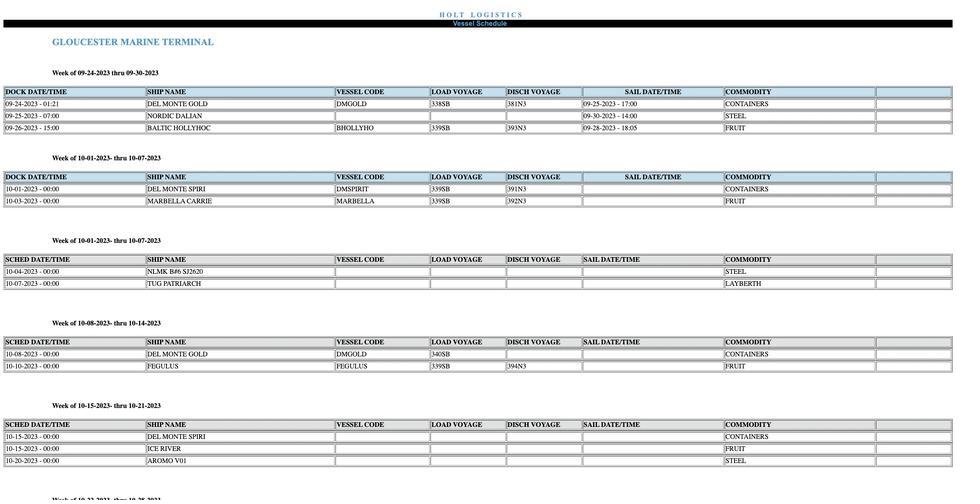 Task type: describe. For each thing, give the bounding box(es) containing it.
week of 10-15-2023- thru 10-21-2023
[[52, 402, 161, 410]]

339sb for 392n3
[[432, 197, 450, 205]]

338sb
[[432, 100, 450, 108]]

2 i from the left
[[507, 11, 510, 19]]

3 ship name from the top
[[148, 256, 186, 264]]

week of 10-08-2023- thru 10-14-2023
[[52, 320, 161, 327]]

g
[[484, 11, 489, 19]]

10-15-2023   -   00:00 for del monte spiri
[[6, 433, 59, 441]]

09- down gloucester
[[78, 69, 87, 77]]

1 sched from the top
[[6, 256, 29, 264]]

1 vertical spatial 30-
[[593, 112, 602, 120]]

monte for 09-24-2023   -   01:21
[[162, 100, 187, 108]]

4 ship from the top
[[148, 339, 163, 346]]

09-28-2023   -   18:05
[[584, 124, 637, 132]]

25- for 09-25-2023   -   07:00
[[15, 112, 24, 120]]

1 00:00 from the top
[[43, 185, 59, 193]]

5 load voyage from the top
[[432, 421, 483, 429]]

containers for 338sb
[[726, 100, 769, 108]]

2 code from the top
[[364, 173, 384, 181]]

2 s from the left
[[518, 11, 522, 19]]

dalian
[[176, 112, 202, 120]]

baltic
[[148, 124, 172, 132]]

09- for 09-25-2023   -   17:00
[[584, 100, 593, 108]]

07:00
[[43, 112, 59, 120]]

5 ship from the top
[[148, 421, 163, 429]]

2 dock from the top
[[6, 173, 26, 181]]

1 vessel from the top
[[337, 88, 363, 96]]

t
[[501, 11, 505, 19]]

0 vertical spatial 07-
[[138, 154, 147, 162]]

1 week of 10-01-2023- thru 10-07-2023 from the top
[[52, 154, 161, 162]]

3 vessel from the top
[[337, 256, 363, 264]]

steel for nordic dalian
[[726, 112, 746, 120]]

9 00:00 from the top
[[43, 457, 59, 465]]

nordic dalian
[[148, 112, 202, 120]]

10-04-2023   -   00:00
[[6, 268, 59, 276]]

marine
[[120, 37, 160, 47]]

aromo
[[148, 457, 173, 465]]

patriarch
[[163, 280, 201, 288]]

09- for 09-28-2023   -   18:05
[[584, 124, 593, 132]]

1 2023- from the top
[[96, 154, 112, 162]]

4 ship name from the top
[[148, 339, 186, 346]]

10-10-2023   -   00:00
[[6, 363, 59, 370]]

4 code from the top
[[364, 339, 384, 346]]

340sb
[[432, 351, 450, 358]]

1 of from the top
[[70, 69, 76, 77]]

2 ship name from the top
[[148, 173, 186, 181]]

2 name from the top
[[165, 173, 186, 181]]

4 week from the top
[[52, 320, 69, 327]]

dmgold for 340sb
[[337, 351, 367, 358]]

09-30-2023   -   14:00
[[584, 112, 637, 120]]

del monte gold for 09-24-2023   -   01:21
[[148, 100, 208, 108]]

hollyhoc
[[174, 124, 211, 132]]

15- for del monte spiri
[[15, 433, 24, 441]]

3 vessel code from the top
[[337, 256, 384, 264]]

3 sched from the top
[[6, 421, 29, 429]]

1 name from the top
[[165, 88, 186, 96]]

3 00:00 from the top
[[43, 268, 59, 276]]

2 dock date/time from the top
[[6, 173, 67, 181]]

01:21
[[43, 100, 59, 108]]

1 commodity from the top
[[726, 88, 772, 96]]

3 code from the top
[[364, 256, 384, 264]]

2 load from the top
[[432, 173, 451, 181]]

layberth
[[726, 280, 762, 288]]

15:00
[[43, 124, 59, 132]]

1 dock date/time from the top
[[6, 88, 67, 96]]

terminal
[[162, 37, 214, 47]]

3 disch from the top
[[508, 256, 530, 264]]

09- for 09-30-2023   -   14:00
[[584, 112, 593, 120]]

8 00:00 from the top
[[43, 445, 59, 453]]

339sb for 391n3
[[432, 185, 450, 193]]

381n3
[[508, 100, 526, 108]]

5 of from the top
[[70, 402, 76, 410]]

4 of from the top
[[70, 320, 76, 327]]

1 o from the left
[[447, 11, 452, 19]]

2 disch from the top
[[508, 173, 530, 181]]

5 disch from the top
[[508, 421, 530, 429]]

09- down "gloucester marine terminal"
[[126, 69, 136, 77]]

339sb for 393n3
[[432, 124, 450, 132]]

2 commodity from the top
[[726, 173, 772, 181]]

4 commodity from the top
[[726, 339, 772, 346]]

04-
[[15, 268, 24, 276]]

3 name from the top
[[165, 256, 186, 264]]

2 disch voyage from the top
[[508, 173, 561, 181]]

c
[[511, 11, 516, 19]]

fruit for 393n3
[[726, 124, 746, 132]]

0 vertical spatial 01-
[[87, 154, 96, 162]]

3 commodity from the top
[[726, 256, 772, 264]]

4 2023- from the top
[[96, 402, 112, 410]]

2 2023- from the top
[[96, 237, 112, 245]]

2 week from the top
[[52, 154, 69, 162]]

t    l
[[460, 11, 475, 19]]

del for 09-24-2023   -   01:21
[[148, 100, 161, 108]]

gold for 10-08-2023   -   00:00
[[189, 351, 208, 358]]

spiri for 10-15-2023   -   00:00
[[189, 433, 205, 441]]

4 disch voyage from the top
[[508, 339, 561, 346]]

ice river
[[148, 445, 181, 453]]

nlmk
[[148, 268, 168, 276]]

3 2023- from the top
[[96, 320, 112, 327]]

del for 10-08-2023   -   00:00
[[148, 351, 161, 358]]

gloucester
[[52, 37, 118, 47]]

1 disch voyage from the top
[[508, 88, 561, 96]]

2 sched from the top
[[6, 339, 29, 346]]

0 horizontal spatial 24-
[[15, 100, 24, 108]]

17:00
[[622, 100, 637, 108]]

4 load from the top
[[432, 339, 451, 346]]

4 load voyage from the top
[[432, 339, 483, 346]]

5 commodity from the top
[[726, 421, 772, 429]]

h
[[440, 11, 445, 19]]

03-
[[15, 197, 24, 205]]

4 containers from the top
[[726, 433, 769, 441]]

vessel
[[453, 20, 475, 27]]

del for 10-01-2023   -   00:00
[[148, 185, 161, 193]]

1 i from the left
[[491, 11, 494, 19]]

10-07-2023   -   00:00
[[6, 280, 59, 288]]

1 horizontal spatial 24-
[[87, 69, 96, 77]]

09- for 09-25-2023   -   07:00
[[6, 112, 15, 120]]

09-24-2023   -   01:21
[[6, 100, 59, 108]]

4 disch from the top
[[508, 339, 530, 346]]

del monte spiri for 10-01-2023   -   00:00
[[148, 185, 205, 193]]

l
[[454, 11, 458, 19]]

nordic
[[148, 112, 174, 120]]

2 of from the top
[[70, 154, 76, 162]]

1 load from the top
[[432, 88, 451, 96]]

1 sched date/time from the top
[[6, 256, 70, 264]]

h          o l t    l o g i s t i c s vessel schedule
[[440, 11, 522, 27]]

1 ship from the top
[[148, 88, 163, 96]]

21-
[[138, 402, 147, 410]]

2 vessel from the top
[[337, 173, 363, 181]]

09-26-2023   -   15:00
[[6, 124, 59, 132]]

391n3
[[508, 185, 526, 193]]

marbella carrie
[[148, 197, 212, 205]]

5 ship name from the top
[[148, 421, 186, 429]]

28-
[[593, 124, 602, 132]]

containers for 339sb
[[726, 185, 769, 193]]

3 load voyage from the top
[[432, 256, 483, 264]]

3 disch voyage from the top
[[508, 256, 561, 264]]

10-08-2023   -   00:00
[[6, 351, 59, 358]]

1 ship name from the top
[[148, 88, 186, 96]]

aromo v01
[[148, 457, 187, 465]]

6 00:00 from the top
[[43, 363, 59, 370]]

dmgold for 338sb
[[337, 100, 367, 108]]

1 fegulus from the left
[[148, 363, 179, 370]]

1 vertical spatial 07-
[[138, 237, 147, 245]]

18:05
[[622, 124, 637, 132]]

baltic hollyhoc
[[148, 124, 211, 132]]

3 load from the top
[[432, 256, 451, 264]]



Task type: locate. For each thing, give the bounding box(es) containing it.
1 vertical spatial 10-15-2023   -   00:00
[[6, 445, 59, 453]]

of
[[70, 69, 76, 77], [70, 154, 76, 162], [70, 237, 76, 245], [70, 320, 76, 327], [70, 402, 76, 410]]

steel
[[726, 112, 746, 120], [726, 268, 746, 276], [726, 457, 746, 465]]

2 sched date/time from the top
[[6, 339, 70, 346]]

sched date/time up 10-08-2023   -   00:00
[[6, 339, 70, 346]]

monte for 10-15-2023   -   00:00
[[162, 433, 187, 441]]

1 vertical spatial sched
[[6, 339, 29, 346]]

14:00
[[622, 112, 637, 120]]

sched date/time up 10-04-2023   -   00:00
[[6, 256, 70, 264]]

-
[[39, 100, 42, 108], [618, 100, 620, 108], [39, 112, 42, 120], [618, 112, 620, 120], [39, 124, 42, 132], [618, 124, 620, 132], [39, 185, 42, 193], [39, 197, 42, 205], [39, 268, 42, 276], [39, 280, 42, 288], [39, 351, 42, 358], [39, 363, 42, 370], [39, 433, 42, 441], [39, 445, 42, 453], [39, 457, 42, 465]]

containers
[[726, 100, 769, 108], [726, 185, 769, 193], [726, 351, 769, 358], [726, 433, 769, 441]]

del monte spiri up the river
[[148, 433, 205, 441]]

gold
[[189, 100, 208, 108], [189, 351, 208, 358]]

2023-
[[96, 154, 112, 162], [96, 237, 112, 245], [96, 320, 112, 327], [96, 402, 112, 410]]

1 dock from the top
[[6, 88, 26, 96]]

2 ship from the top
[[148, 173, 163, 181]]

3 week from the top
[[52, 237, 69, 245]]

0 horizontal spatial o
[[447, 11, 452, 19]]

sail date/time
[[625, 88, 682, 96], [625, 173, 682, 181], [584, 256, 640, 264], [584, 339, 640, 346], [584, 421, 640, 429]]

marbella for marbella carrie
[[148, 197, 185, 205]]

5 load from the top
[[432, 421, 451, 429]]

sched
[[6, 256, 29, 264], [6, 339, 29, 346], [6, 421, 29, 429]]

24- down gloucester
[[87, 69, 96, 77]]

del for 10-15-2023   -   00:00
[[148, 433, 161, 441]]

del monte spiri
[[148, 185, 205, 193], [148, 433, 205, 441]]

0 vertical spatial week of 10-01-2023- thru 10-07-2023
[[52, 154, 161, 162]]

1 vertical spatial 25-
[[15, 112, 24, 120]]

339sb for 394n3
[[432, 363, 450, 370]]

o left g
[[477, 11, 482, 19]]

1 vertical spatial spiri
[[189, 433, 205, 441]]

sched up 20-
[[6, 421, 29, 429]]

load voyage
[[432, 88, 483, 96], [432, 173, 483, 181], [432, 256, 483, 264], [432, 339, 483, 346], [432, 421, 483, 429]]

0 vertical spatial spiri
[[189, 185, 205, 193]]

2 vertical spatial sched date/time
[[6, 421, 70, 429]]

3 ship from the top
[[148, 256, 163, 264]]

30- up '28-'
[[593, 112, 602, 120]]

v01
[[175, 457, 187, 465]]

1 horizontal spatial i
[[507, 11, 510, 19]]

commodity
[[726, 88, 772, 96], [726, 173, 772, 181], [726, 256, 772, 264], [726, 339, 772, 346], [726, 421, 772, 429]]

0 vertical spatial 10-15-2023   -   00:00
[[6, 433, 59, 441]]

steel for aromo v01
[[726, 457, 746, 465]]

1 dmgold from the top
[[337, 100, 367, 108]]

0 vertical spatial dmgold
[[337, 100, 367, 108]]

del monte spiri for 10-15-2023   -   00:00
[[148, 433, 205, 441]]

09- down 09-30-2023   -   14:00
[[584, 124, 593, 132]]

0 vertical spatial gold
[[189, 100, 208, 108]]

monte
[[162, 100, 187, 108], [162, 185, 187, 193], [162, 351, 187, 358], [162, 433, 187, 441]]

5 code from the top
[[364, 421, 384, 429]]

gold for 09-24-2023   -   01:21
[[189, 100, 208, 108]]

del monte gold for 10-08-2023   -   00:00
[[148, 351, 208, 358]]

1 horizontal spatial marbella
[[337, 197, 374, 205]]

4 monte from the top
[[162, 433, 187, 441]]

2023
[[96, 69, 110, 77], [145, 69, 159, 77], [24, 100, 38, 108], [602, 100, 616, 108], [24, 112, 38, 120], [602, 112, 616, 120], [24, 124, 38, 132], [602, 124, 616, 132], [147, 154, 161, 162], [24, 185, 38, 193], [24, 197, 38, 205], [147, 237, 161, 245], [24, 268, 38, 276], [24, 280, 38, 288], [147, 320, 161, 327], [24, 351, 38, 358], [24, 363, 38, 370], [147, 402, 161, 410], [24, 433, 38, 441], [24, 445, 38, 453], [24, 457, 38, 465]]

marbella for marbella
[[337, 197, 374, 205]]

i right g
[[491, 11, 494, 19]]

0 horizontal spatial 08-
[[15, 351, 24, 358]]

1 horizontal spatial fegulus
[[337, 363, 368, 370]]

dmgold
[[337, 100, 367, 108], [337, 351, 367, 358]]

2 vessel code from the top
[[337, 173, 384, 181]]

1 code from the top
[[364, 88, 384, 96]]

containers for 340sb
[[726, 351, 769, 358]]

0 vertical spatial sched
[[6, 256, 29, 264]]

15-
[[87, 402, 96, 410], [15, 433, 24, 441], [15, 445, 24, 453]]

marbella left carrie
[[148, 197, 185, 205]]

gloucester marine terminal
[[52, 37, 214, 47]]

steel for nlmk b#6 sj2620
[[726, 268, 746, 276]]

09- for 09-24-2023   -   01:21
[[6, 100, 15, 108]]

1 339sb from the top
[[432, 124, 450, 132]]

sched up 04-
[[6, 256, 29, 264]]

2 dmgold from the top
[[337, 351, 367, 358]]

2 spiri from the top
[[189, 433, 205, 441]]

7 00:00 from the top
[[43, 433, 59, 441]]

date/time
[[28, 88, 67, 96], [643, 88, 682, 96], [28, 173, 67, 181], [643, 173, 682, 181], [31, 256, 70, 264], [601, 256, 640, 264], [31, 339, 70, 346], [601, 339, 640, 346], [31, 421, 70, 429], [601, 421, 640, 429]]

voyage
[[453, 88, 483, 96], [531, 88, 561, 96], [453, 173, 483, 181], [531, 173, 561, 181], [453, 256, 483, 264], [531, 256, 561, 264], [453, 339, 483, 346], [531, 339, 561, 346], [453, 421, 483, 429], [531, 421, 561, 429]]

3 fruit from the top
[[726, 363, 746, 370]]

1 vertical spatial dmgold
[[337, 351, 367, 358]]

week of 09-24-2023 thru 09-30-2023
[[52, 69, 159, 77]]

dock date/time up 09-24-2023   -   01:21
[[6, 88, 67, 96]]

2 fruit from the top
[[726, 197, 746, 205]]

s left t
[[495, 11, 499, 19]]

spiri for 10-01-2023   -   00:00
[[189, 185, 205, 193]]

load
[[432, 88, 451, 96], [432, 173, 451, 181], [432, 256, 451, 264], [432, 339, 451, 346], [432, 421, 451, 429]]

nlmk b#6 sj2620
[[148, 268, 203, 276]]

09- up 09-30-2023   -   14:00
[[584, 100, 593, 108]]

1 vertical spatial 01-
[[15, 185, 24, 193]]

2 vertical spatial 01-
[[87, 237, 96, 245]]

2 00:00 from the top
[[43, 197, 59, 205]]

0 vertical spatial 15-
[[87, 402, 96, 410]]

09- up 26-
[[6, 112, 15, 120]]

09- up 09-25-2023   -   07:00
[[6, 100, 15, 108]]

i
[[491, 11, 494, 19], [507, 11, 510, 19]]

dmspirit
[[337, 185, 369, 193]]

10-15-2023   -   00:00 for ice river
[[6, 445, 59, 453]]

2 vertical spatial sched
[[6, 421, 29, 429]]

1 horizontal spatial s
[[518, 11, 522, 19]]

vessel code
[[337, 88, 384, 96], [337, 173, 384, 181], [337, 256, 384, 264], [337, 339, 384, 346], [337, 421, 384, 429]]

dock date/time
[[6, 88, 67, 96], [6, 173, 67, 181]]

s right c
[[518, 11, 522, 19]]

3 monte from the top
[[162, 351, 187, 358]]

2 fegulus from the left
[[337, 363, 368, 370]]

2 del monte gold from the top
[[148, 351, 208, 358]]

name
[[165, 88, 186, 96], [165, 173, 186, 181], [165, 256, 186, 264], [165, 339, 186, 346], [165, 421, 186, 429]]

1 gold from the top
[[189, 100, 208, 108]]

0 horizontal spatial s
[[495, 11, 499, 19]]

ship name
[[148, 88, 186, 96], [148, 173, 186, 181], [148, 256, 186, 264], [148, 339, 186, 346], [148, 421, 186, 429]]

0 horizontal spatial marbella
[[148, 197, 185, 205]]

08-
[[87, 320, 96, 327], [15, 351, 24, 358]]

dock date/time up 10-01-2023   -   00:00
[[6, 173, 67, 181]]

2 339sb from the top
[[432, 185, 450, 193]]

2 vertical spatial steel
[[726, 457, 746, 465]]

1 10-15-2023   -   00:00 from the top
[[6, 433, 59, 441]]

25- up 26-
[[15, 112, 24, 120]]

sched up 10-08-2023   -   00:00
[[6, 339, 29, 346]]

0 vertical spatial steel
[[726, 112, 746, 120]]

4 vessel from the top
[[337, 339, 363, 346]]

09- down 09-25-2023   -   07:00
[[6, 124, 15, 132]]

i right t
[[507, 11, 510, 19]]

0 vertical spatial 24-
[[87, 69, 96, 77]]

2 load voyage from the top
[[432, 173, 483, 181]]

3 339sb from the top
[[432, 197, 450, 205]]

tug
[[148, 280, 162, 288]]

fegulus
[[148, 363, 179, 370], [337, 363, 368, 370]]

1 horizontal spatial 08-
[[87, 320, 96, 327]]

3 sched date/time from the top
[[6, 421, 70, 429]]

1 horizontal spatial o
[[477, 11, 482, 19]]

5 name from the top
[[165, 421, 186, 429]]

1 s from the left
[[495, 11, 499, 19]]

sched date/time
[[6, 256, 70, 264], [6, 339, 70, 346], [6, 421, 70, 429]]

river
[[160, 445, 181, 453]]

1 week from the top
[[52, 69, 69, 77]]

1 spiri from the top
[[189, 185, 205, 193]]

14-
[[138, 320, 147, 327]]

0 horizontal spatial 30-
[[136, 69, 145, 77]]

09-25-2023   -   07:00
[[6, 112, 59, 120]]

2 marbella from the left
[[337, 197, 374, 205]]

0 vertical spatial dock date/time
[[6, 88, 67, 96]]

1 vertical spatial del monte spiri
[[148, 433, 205, 441]]

spiri
[[189, 185, 205, 193], [189, 433, 205, 441]]

marbella
[[148, 197, 185, 205], [337, 197, 374, 205]]

2 del from the top
[[148, 185, 161, 193]]

1 vessel code from the top
[[337, 88, 384, 96]]

15- for ice river
[[15, 445, 24, 453]]

sched date/time up 10-20-2023   -   00:00
[[6, 421, 70, 429]]

dock up 10-01-2023   -   00:00
[[6, 173, 26, 181]]

4 fruit from the top
[[726, 445, 746, 453]]

ship
[[148, 88, 163, 96], [148, 173, 163, 181], [148, 256, 163, 264], [148, 339, 163, 346], [148, 421, 163, 429]]

s
[[495, 11, 499, 19], [518, 11, 522, 19]]

schedule
[[476, 20, 507, 27]]

339sb
[[432, 124, 450, 132], [432, 185, 450, 193], [432, 197, 450, 205], [432, 363, 450, 370]]

30- down marine
[[136, 69, 145, 77]]

thru
[[112, 69, 125, 77], [114, 154, 127, 162], [114, 237, 127, 245], [114, 320, 127, 327], [114, 402, 127, 410]]

1 del from the top
[[148, 100, 161, 108]]

2 steel from the top
[[726, 268, 746, 276]]

1 vertical spatial week of 10-01-2023- thru 10-07-2023
[[52, 237, 161, 245]]

1 vertical spatial dock
[[6, 173, 26, 181]]

1 vertical spatial 08-
[[15, 351, 24, 358]]

09- for 09-26-2023   -   15:00
[[6, 124, 15, 132]]

0 vertical spatial sched date/time
[[6, 256, 70, 264]]

4 del from the top
[[148, 433, 161, 441]]

10-03-2023   -   00:00
[[6, 197, 59, 205]]

sj2620
[[183, 268, 203, 276]]

ice
[[148, 445, 159, 453]]

1 horizontal spatial 30-
[[593, 112, 602, 120]]

3 del from the top
[[148, 351, 161, 358]]

1 containers from the top
[[726, 100, 769, 108]]

393n3
[[508, 124, 526, 132]]

09-25-2023   -   17:00
[[584, 100, 637, 108]]

10-01-2023   -   00:00
[[6, 185, 59, 193]]

carrie
[[187, 197, 212, 205]]

2 vertical spatial 07-
[[15, 280, 24, 288]]

24-
[[87, 69, 96, 77], [15, 100, 24, 108]]

monte for 10-08-2023   -   00:00
[[162, 351, 187, 358]]

2 vertical spatial 15-
[[15, 445, 24, 453]]

1 load voyage from the top
[[432, 88, 483, 96]]

0 vertical spatial 30-
[[136, 69, 145, 77]]

dock up 09-24-2023   -   01:21
[[6, 88, 26, 96]]

24- up 09-25-2023   -   07:00
[[15, 100, 24, 108]]

394n3
[[508, 363, 526, 370]]

5 disch voyage from the top
[[508, 421, 561, 429]]

dock
[[6, 88, 26, 96], [6, 173, 26, 181]]

1 vertical spatial 24-
[[15, 100, 24, 108]]

1 steel from the top
[[726, 112, 746, 120]]

0 horizontal spatial fegulus
[[148, 363, 179, 370]]

0 horizontal spatial 25-
[[15, 112, 24, 120]]

25- for 09-25-2023   -   17:00
[[593, 100, 602, 108]]

3 containers from the top
[[726, 351, 769, 358]]

1 del monte spiri from the top
[[148, 185, 205, 193]]

5 vessel code from the top
[[337, 421, 384, 429]]

1 horizontal spatial 25-
[[593, 100, 602, 108]]

marbella down dmspirit
[[337, 197, 374, 205]]

1 vertical spatial gold
[[189, 351, 208, 358]]

09-
[[78, 69, 87, 77], [126, 69, 136, 77], [6, 100, 15, 108], [584, 100, 593, 108], [6, 112, 15, 120], [584, 112, 593, 120], [6, 124, 15, 132], [584, 124, 593, 132]]

0 vertical spatial 08-
[[87, 320, 96, 327]]

10-20-2023   -   00:00
[[6, 457, 59, 465]]

1 vertical spatial del monte gold
[[148, 351, 208, 358]]

0 horizontal spatial i
[[491, 11, 494, 19]]

392n3
[[508, 197, 526, 205]]

5 vessel from the top
[[337, 421, 363, 429]]

disch voyage
[[508, 88, 561, 96], [508, 173, 561, 181], [508, 256, 561, 264], [508, 339, 561, 346], [508, 421, 561, 429]]

tug patriarch
[[148, 280, 201, 288]]

26-
[[15, 124, 24, 132]]

1 disch from the top
[[508, 88, 530, 96]]

09- up '28-'
[[584, 112, 593, 120]]

1 vertical spatial 15-
[[15, 433, 24, 441]]

25-
[[593, 100, 602, 108], [15, 112, 24, 120]]

code
[[364, 88, 384, 96], [364, 173, 384, 181], [364, 256, 384, 264], [364, 339, 384, 346], [364, 421, 384, 429]]

sail
[[625, 88, 641, 96], [625, 173, 641, 181], [584, 256, 600, 264], [584, 339, 600, 346], [584, 421, 600, 429]]

b#6
[[170, 268, 181, 276]]

vessel
[[337, 88, 363, 96], [337, 173, 363, 181], [337, 256, 363, 264], [337, 339, 363, 346], [337, 421, 363, 429]]

0 vertical spatial del monte spiri
[[148, 185, 205, 193]]

del
[[148, 100, 161, 108], [148, 185, 161, 193], [148, 351, 161, 358], [148, 433, 161, 441]]

1 fruit from the top
[[726, 124, 746, 132]]

20-
[[15, 457, 24, 465]]

4 339sb from the top
[[432, 363, 450, 370]]

0 vertical spatial 25-
[[593, 100, 602, 108]]

fruit for 394n3
[[726, 363, 746, 370]]

30-
[[136, 69, 145, 77], [593, 112, 602, 120]]

3 steel from the top
[[726, 457, 746, 465]]

25- up 09-30-2023   -   14:00
[[593, 100, 602, 108]]

1 vertical spatial sched date/time
[[6, 339, 70, 346]]

0 vertical spatial dock
[[6, 88, 26, 96]]

1 vertical spatial dock date/time
[[6, 173, 67, 181]]

fruit for 392n3
[[726, 197, 746, 205]]

del monte spiri up marbella carrie
[[148, 185, 205, 193]]

5 week from the top
[[52, 402, 69, 410]]

2 gold from the top
[[189, 351, 208, 358]]

o
[[447, 11, 452, 19], [477, 11, 482, 19]]

5 00:00 from the top
[[43, 351, 59, 358]]

monte for 10-01-2023   -   00:00
[[162, 185, 187, 193]]

bhollyho
[[337, 124, 374, 132]]

disch
[[508, 88, 530, 96], [508, 173, 530, 181], [508, 256, 530, 264], [508, 339, 530, 346], [508, 421, 530, 429]]

1 vertical spatial steel
[[726, 268, 746, 276]]

2 o from the left
[[477, 11, 482, 19]]

fruit
[[726, 124, 746, 132], [726, 197, 746, 205], [726, 363, 746, 370], [726, 445, 746, 453]]

2 week of 10-01-2023- thru 10-07-2023 from the top
[[52, 237, 161, 245]]

4 00:00 from the top
[[43, 280, 59, 288]]

4 name from the top
[[165, 339, 186, 346]]

2 del monte spiri from the top
[[148, 433, 205, 441]]

0 vertical spatial del monte gold
[[148, 100, 208, 108]]

4 vessel code from the top
[[337, 339, 384, 346]]

o left l
[[447, 11, 452, 19]]

3 of from the top
[[70, 237, 76, 245]]



Task type: vqa. For each thing, say whether or not it's contained in the screenshot.


